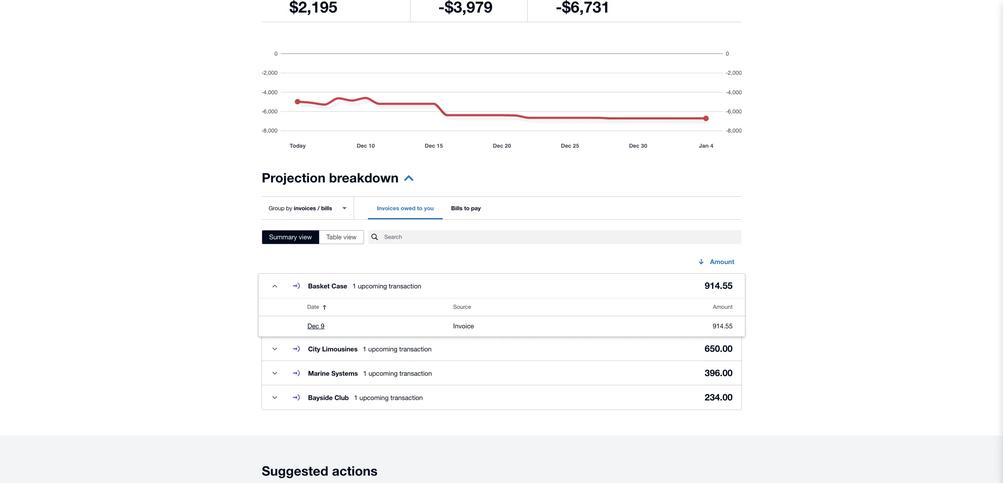 Task type: describe. For each thing, give the bounding box(es) containing it.
amount inside button
[[713, 304, 733, 310]]

invoices
[[294, 204, 316, 211]]

to inside button
[[417, 205, 423, 212]]

actions
[[332, 463, 378, 479]]

650.00
[[705, 343, 733, 354]]

bills to pay
[[451, 205, 481, 212]]

bayside club
[[308, 394, 349, 401]]

systems
[[332, 369, 358, 377]]

1 for 914.55
[[353, 282, 356, 290]]

dec 9
[[308, 322, 325, 330]]

1 upcoming transaction for 650.00
[[363, 345, 432, 353]]

view for table view
[[344, 233, 357, 241]]

pay
[[471, 205, 481, 212]]

case
[[332, 282, 347, 290]]

396.00
[[705, 368, 733, 379]]

amount button
[[643, 299, 745, 316]]

upcoming for 234.00
[[360, 394, 389, 401]]

1 upcoming transaction for 914.55
[[353, 282, 422, 290]]

city limousines
[[308, 345, 358, 353]]

view for summary view
[[299, 233, 312, 241]]

bills
[[321, 204, 332, 211]]

list of upcoming transactions for this contact or account within the selected timeframe element
[[258, 299, 745, 337]]

date button
[[302, 299, 448, 316]]

projection
[[262, 170, 326, 186]]

you
[[424, 205, 434, 212]]

source button
[[448, 299, 643, 316]]

/
[[318, 204, 320, 211]]

1 upcoming transaction for 396.00
[[363, 370, 432, 377]]

bills
[[451, 205, 463, 212]]

basket
[[308, 282, 330, 290]]

marine systems
[[308, 369, 358, 377]]

date
[[307, 304, 319, 310]]

1 for 234.00
[[354, 394, 358, 401]]

transaction for 396.00
[[400, 370, 432, 377]]

1 for 650.00
[[363, 345, 367, 353]]

summary view
[[269, 233, 312, 241]]

bayside
[[308, 394, 333, 401]]

limousines
[[322, 345, 358, 353]]

suggested
[[262, 463, 329, 479]]

9
[[321, 322, 325, 330]]

dec
[[308, 322, 319, 330]]

table view
[[326, 233, 357, 241]]

suggested actions
[[262, 463, 378, 479]]



Task type: locate. For each thing, give the bounding box(es) containing it.
view
[[299, 233, 312, 241], [344, 233, 357, 241]]

projection breakdown button
[[262, 170, 414, 191]]

group
[[269, 205, 285, 211]]

bills to pay button
[[443, 197, 490, 219]]

group by invoices / bills
[[269, 204, 332, 211]]

914.55 down amount popup button
[[705, 280, 733, 291]]

marine
[[308, 369, 330, 377]]

toggle image for 234.00
[[266, 389, 284, 406]]

to left pay
[[464, 205, 470, 212]]

transaction
[[389, 282, 422, 290], [399, 345, 432, 353], [400, 370, 432, 377], [391, 394, 423, 401]]

upcoming right club
[[360, 394, 389, 401]]

to
[[417, 205, 423, 212], [464, 205, 470, 212]]

2 to from the left
[[464, 205, 470, 212]]

toggle image for 396.00
[[266, 365, 284, 382]]

owed
[[401, 205, 416, 212]]

upcoming
[[358, 282, 387, 290], [368, 345, 398, 353], [369, 370, 398, 377], [360, 394, 389, 401]]

invoices owed to you button
[[368, 197, 443, 219]]

1 to from the left
[[417, 205, 423, 212]]

1 right club
[[354, 394, 358, 401]]

by
[[286, 205, 292, 211]]

amount inside popup button
[[710, 258, 735, 266]]

basket case
[[308, 282, 347, 290]]

914.55
[[705, 280, 733, 291], [713, 322, 733, 330]]

1 right the systems
[[363, 370, 367, 377]]

invoices owed to you
[[377, 205, 434, 212]]

1 vertical spatial toggle image
[[266, 389, 284, 406]]

amount
[[710, 258, 735, 266], [713, 304, 733, 310]]

view right summary
[[299, 233, 312, 241]]

0 vertical spatial toggle image
[[266, 277, 284, 295]]

breakdown
[[329, 170, 399, 186]]

0 horizontal spatial to
[[417, 205, 423, 212]]

2 view from the left
[[344, 233, 357, 241]]

1 toggle image from the top
[[266, 277, 284, 295]]

invoice
[[453, 322, 474, 330]]

summary
[[269, 233, 297, 241]]

1 toggle image from the top
[[266, 365, 284, 382]]

club
[[335, 394, 349, 401]]

1 vertical spatial 914.55
[[713, 322, 733, 330]]

0 vertical spatial 914.55
[[705, 280, 733, 291]]

upcoming up date "button"
[[358, 282, 387, 290]]

city
[[308, 345, 320, 353]]

914.55 inside the list of upcoming transactions for this contact or account within the selected timeframe element
[[713, 322, 733, 330]]

1 view from the left
[[299, 233, 312, 241]]

upcoming for 396.00
[[369, 370, 398, 377]]

view right table
[[344, 233, 357, 241]]

toggle image
[[266, 365, 284, 382], [266, 389, 284, 406]]

dec 9 link
[[307, 321, 325, 332]]

transaction for 650.00
[[399, 345, 432, 353]]

table
[[326, 233, 342, 241]]

1 upcoming transaction
[[353, 282, 422, 290], [363, 345, 432, 353], [363, 370, 432, 377], [354, 394, 423, 401]]

source
[[453, 304, 471, 310]]

0 vertical spatial toggle image
[[266, 365, 284, 382]]

1 for 396.00
[[363, 370, 367, 377]]

upcoming down date "button"
[[368, 345, 398, 353]]

to inside "button"
[[464, 205, 470, 212]]

1 horizontal spatial view
[[344, 233, 357, 241]]

1 right limousines
[[363, 345, 367, 353]]

toggle image
[[266, 277, 284, 295], [266, 340, 284, 358]]

projection breakdown view option group
[[262, 230, 364, 244]]

Search for a document search field
[[385, 230, 742, 245]]

2 toggle image from the top
[[266, 389, 284, 406]]

1 vertical spatial toggle image
[[266, 340, 284, 358]]

2 toggle image from the top
[[266, 340, 284, 358]]

1 upcoming transaction for 234.00
[[354, 394, 423, 401]]

transaction for 914.55
[[389, 282, 422, 290]]

projection breakdown
[[262, 170, 399, 186]]

invoices
[[377, 205, 399, 212]]

1
[[353, 282, 356, 290], [363, 345, 367, 353], [363, 370, 367, 377], [354, 394, 358, 401]]

toggle image for 914.55
[[266, 277, 284, 295]]

amount button
[[691, 253, 742, 270]]

upcoming for 914.55
[[358, 282, 387, 290]]

to left you
[[417, 205, 423, 212]]

transaction for 234.00
[[391, 394, 423, 401]]

upcoming right the systems
[[369, 370, 398, 377]]

914.55 up 650.00
[[713, 322, 733, 330]]

1 horizontal spatial to
[[464, 205, 470, 212]]

1 right case in the left bottom of the page
[[353, 282, 356, 290]]

0 horizontal spatial view
[[299, 233, 312, 241]]

234.00
[[705, 392, 733, 403]]

0 vertical spatial amount
[[710, 258, 735, 266]]

upcoming for 650.00
[[368, 345, 398, 353]]

toggle image for 650.00
[[266, 340, 284, 358]]

1 vertical spatial amount
[[713, 304, 733, 310]]



Task type: vqa. For each thing, say whether or not it's contained in the screenshot.
right the to
yes



